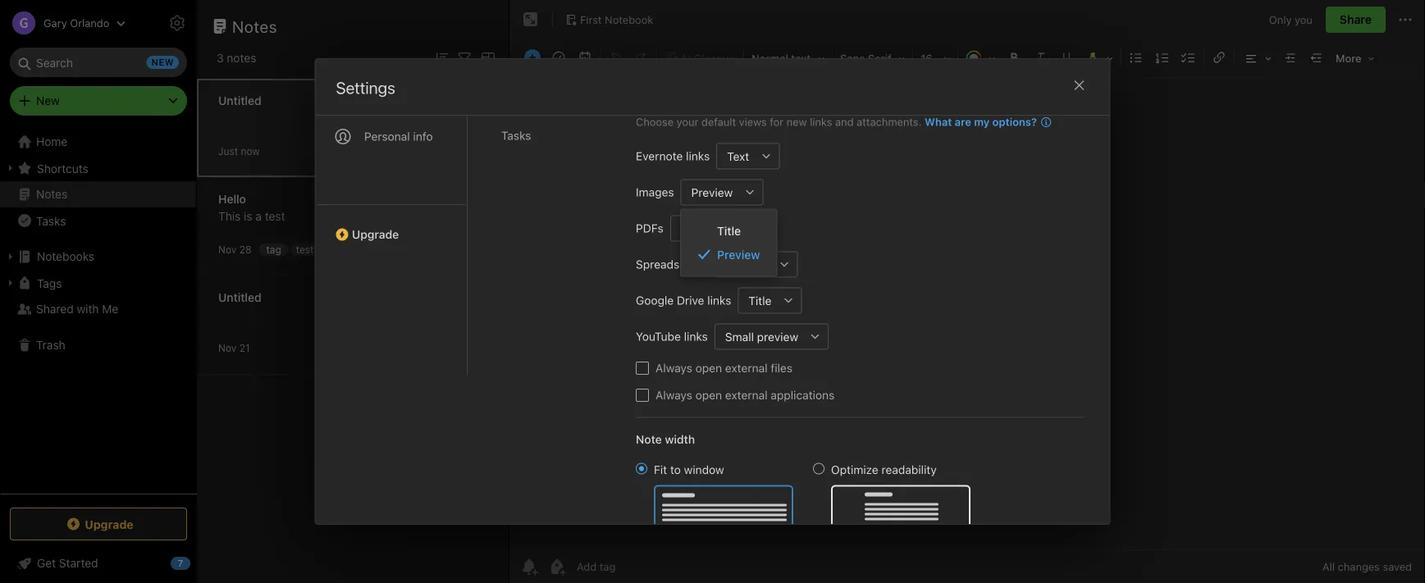 Task type: locate. For each thing, give the bounding box(es) containing it.
0 vertical spatial nov
[[218, 244, 237, 256]]

tasks up notebooks at the top
[[36, 214, 66, 228]]

tasks down insert icon
[[501, 129, 531, 142]]

1 horizontal spatial test
[[296, 244, 314, 255]]

external up always open external applications
[[725, 362, 767, 375]]

untitled down notes
[[218, 94, 262, 108]]

tab panel
[[622, 0, 1103, 572]]

Choose default view option for Images field
[[680, 179, 763, 206]]

preview button
[[680, 179, 737, 206]]

tasks button
[[0, 208, 196, 234]]

all
[[1323, 561, 1335, 573]]

0 horizontal spatial test
[[265, 210, 285, 223]]

title button
[[738, 288, 775, 314]]

preview inside "link"
[[717, 248, 760, 261]]

you
[[1295, 13, 1313, 26]]

notes
[[227, 51, 256, 65]]

2 open from the top
[[695, 389, 722, 402]]

0 vertical spatial open
[[695, 362, 722, 375]]

1 vertical spatial upgrade
[[85, 518, 134, 531]]

links down your
[[686, 149, 710, 163]]

tags
[[37, 276, 62, 290]]

shortcuts button
[[0, 155, 196, 181]]

Always open external files checkbox
[[636, 362, 649, 375]]

always right always open external files checkbox
[[655, 362, 692, 375]]

title
[[717, 225, 741, 238], [748, 294, 771, 308]]

nov left 28
[[218, 244, 237, 256]]

0 vertical spatial external
[[725, 362, 767, 375]]

untitled
[[218, 94, 262, 108], [218, 291, 262, 304]]

preview up choose default view option for pdfs image
[[691, 186, 733, 199]]

title inside 'dropdown list' menu
[[717, 225, 741, 238]]

notes
[[232, 16, 277, 36], [36, 188, 67, 201]]

0 vertical spatial tasks
[[501, 129, 531, 142]]

1 horizontal spatial upgrade button
[[316, 204, 467, 248]]

tasks inside button
[[36, 214, 66, 228]]

2 nov from the top
[[218, 343, 237, 354]]

numbered list image
[[1151, 46, 1174, 69]]

font family image
[[835, 46, 911, 69]]

Always open external applications checkbox
[[636, 389, 649, 402]]

add tag image
[[547, 557, 567, 577]]

notes inside tree
[[36, 188, 67, 201]]

0 horizontal spatial upgrade button
[[10, 508, 187, 541]]

Choose default view option for YouTube links field
[[714, 324, 829, 350]]

insert link image
[[1208, 46, 1231, 69]]

untitled for 21
[[218, 291, 262, 304]]

test right a
[[265, 210, 285, 223]]

default
[[701, 116, 736, 128]]

title up preview "link"
[[717, 225, 741, 238]]

1 vertical spatial untitled
[[218, 291, 262, 304]]

1 vertical spatial title
[[748, 294, 771, 308]]

notebooks link
[[0, 244, 196, 270]]

nov
[[218, 244, 237, 256], [218, 343, 237, 354]]

0 horizontal spatial upgrade
[[85, 518, 134, 531]]

1 untitled from the top
[[218, 94, 262, 108]]

bold image
[[1003, 46, 1026, 69]]

always right always open external applications option
[[655, 389, 692, 402]]

1 vertical spatial external
[[725, 389, 767, 402]]

0 vertical spatial title
[[717, 225, 741, 238]]

shared with me link
[[0, 296, 196, 323]]

google drive links
[[636, 294, 731, 307]]

tree containing home
[[0, 129, 197, 493]]

pdfs
[[636, 222, 663, 235]]

me
[[102, 302, 118, 316]]

what are my options?
[[925, 116, 1037, 128]]

1 nov from the top
[[218, 244, 237, 256]]

more image
[[1330, 46, 1381, 69]]

only
[[1269, 13, 1292, 26]]

tab panel containing evernote links
[[622, 0, 1103, 572]]

title link
[[681, 220, 777, 243]]

add a reminder image
[[519, 557, 539, 577]]

1 vertical spatial open
[[695, 389, 722, 402]]

upgrade inside tab list
[[352, 228, 399, 241]]

1 horizontal spatial title
[[748, 294, 771, 308]]

share
[[1340, 13, 1372, 26]]

0 horizontal spatial notes
[[36, 188, 67, 201]]

all changes saved
[[1323, 561, 1412, 573]]

youtube links
[[636, 330, 708, 344]]

and
[[835, 116, 853, 128]]

evernote
[[636, 149, 683, 163]]

1 vertical spatial nov
[[218, 343, 237, 354]]

preview down title link at the top of page
[[717, 248, 760, 261]]

test right tag on the top left of page
[[296, 244, 314, 255]]

upgrade
[[352, 228, 399, 241], [85, 518, 134, 531]]

1 vertical spatial tasks
[[36, 214, 66, 228]]

preview inside 'button'
[[691, 186, 733, 199]]

1 always from the top
[[655, 362, 692, 375]]

calendar event image
[[574, 46, 597, 69]]

this
[[218, 210, 241, 223]]

1 horizontal spatial notes
[[232, 16, 277, 36]]

share button
[[1326, 7, 1386, 33]]

indent image
[[1279, 46, 1302, 69]]

tag
[[266, 244, 281, 255]]

0 horizontal spatial title
[[717, 225, 741, 238]]

just now
[[218, 146, 260, 157]]

notes down "shortcuts"
[[36, 188, 67, 201]]

0 horizontal spatial tasks
[[36, 214, 66, 228]]

untitled down nov 28
[[218, 291, 262, 304]]

fit to window
[[654, 463, 724, 477]]

with
[[77, 302, 99, 316]]

new button
[[10, 86, 187, 116]]

tasks
[[501, 129, 531, 142], [36, 214, 66, 228]]

1 external from the top
[[725, 362, 767, 375]]

notes link
[[0, 181, 196, 208]]

options?
[[992, 116, 1037, 128]]

open
[[695, 362, 722, 375], [695, 389, 722, 402]]

home
[[36, 135, 67, 149]]

close image
[[1070, 76, 1089, 95]]

0 vertical spatial upgrade
[[352, 228, 399, 241]]

always for always open external applications
[[655, 389, 692, 402]]

insert image
[[520, 46, 545, 69]]

note
[[636, 433, 662, 447]]

external
[[725, 362, 767, 375], [725, 389, 767, 402]]

shared with me
[[36, 302, 118, 316]]

links
[[810, 116, 832, 128], [686, 149, 710, 163], [707, 294, 731, 307], [684, 330, 708, 344]]

0 vertical spatial always
[[655, 362, 692, 375]]

1 horizontal spatial upgrade
[[352, 228, 399, 241]]

test
[[265, 210, 285, 223], [296, 244, 314, 255]]

tags button
[[0, 270, 196, 296]]

external for applications
[[725, 389, 767, 402]]

1 vertical spatial test
[[296, 244, 314, 255]]

optimize
[[831, 463, 878, 477]]

always
[[655, 362, 692, 375], [655, 389, 692, 402]]

are
[[955, 116, 971, 128]]

notes up notes
[[232, 16, 277, 36]]

2 always from the top
[[655, 389, 692, 402]]

changes
[[1338, 561, 1380, 573]]

my
[[974, 116, 989, 128]]

open up always open external applications
[[695, 362, 722, 375]]

title up small preview button
[[748, 294, 771, 308]]

title inside button
[[748, 294, 771, 308]]

external down always open external files
[[725, 389, 767, 402]]

external for files
[[725, 362, 767, 375]]

settings
[[336, 78, 395, 97]]

task image
[[547, 46, 570, 69]]

Choose default view option for Google Drive links field
[[738, 288, 802, 314]]

2 external from the top
[[725, 389, 767, 402]]

for
[[770, 116, 783, 128]]

0 vertical spatial untitled
[[218, 94, 262, 108]]

upgrade for upgrade popup button within the tab list
[[352, 228, 399, 241]]

1 vertical spatial preview
[[717, 248, 760, 261]]

tree
[[0, 129, 197, 493]]

option group
[[636, 462, 970, 566]]

info
[[413, 130, 433, 143]]

0 vertical spatial preview
[[691, 186, 733, 199]]

note width
[[636, 433, 695, 447]]

open for always open external applications
[[695, 389, 722, 402]]

open down always open external files
[[695, 389, 722, 402]]

dropdown list menu
[[681, 220, 777, 266]]

1 vertical spatial always
[[655, 389, 692, 402]]

2 untitled from the top
[[218, 291, 262, 304]]

now
[[241, 146, 260, 157]]

1 open from the top
[[695, 362, 722, 375]]

None search field
[[21, 48, 176, 77]]

0 vertical spatial upgrade button
[[316, 204, 467, 248]]

tab list
[[316, 0, 467, 375]]

font size image
[[915, 46, 956, 69]]

alignment image
[[1237, 46, 1278, 69]]

attachments.
[[856, 116, 922, 128]]

links right 'drive'
[[707, 294, 731, 307]]

1 horizontal spatial tasks
[[501, 129, 531, 142]]

upgrade button
[[316, 204, 467, 248], [10, 508, 187, 541]]

fit
[[654, 463, 667, 477]]

nov left 21
[[218, 343, 237, 354]]

3 notes
[[217, 51, 256, 65]]

1 vertical spatial notes
[[36, 188, 67, 201]]



Task type: vqa. For each thing, say whether or not it's contained in the screenshot.
Small
yes



Task type: describe. For each thing, give the bounding box(es) containing it.
personal
[[364, 130, 410, 143]]

nov 21
[[218, 343, 250, 354]]

readability
[[881, 463, 937, 477]]

notebooks
[[37, 250, 94, 263]]

drive
[[677, 294, 704, 307]]

always for always open external files
[[655, 362, 692, 375]]

Fit to window radio
[[636, 463, 647, 475]]

views
[[739, 116, 767, 128]]

evernote links
[[636, 149, 710, 163]]

choose default view option for pdfs image
[[670, 216, 773, 242]]

bulleted list image
[[1125, 46, 1148, 69]]

Choose default view option for PDFs field
[[670, 216, 773, 242]]

Search text field
[[21, 48, 176, 77]]

underline image
[[1055, 46, 1078, 69]]

choose
[[636, 116, 673, 128]]

preview link
[[681, 243, 777, 266]]

0 vertical spatial notes
[[232, 16, 277, 36]]

this is a test
[[218, 210, 285, 223]]

preview
[[757, 330, 798, 344]]

nov 28
[[218, 244, 252, 256]]

expand tags image
[[4, 277, 17, 290]]

your
[[676, 116, 698, 128]]

tasks inside tab
[[501, 129, 531, 142]]

notebook
[[605, 13, 653, 26]]

upgrade button inside tab list
[[316, 204, 467, 248]]

small preview button
[[714, 324, 802, 350]]

what
[[925, 116, 952, 128]]

heading level image
[[746, 46, 830, 69]]

always open external applications
[[655, 389, 834, 402]]

highlight image
[[1080, 46, 1119, 69]]

links down 'drive'
[[684, 330, 708, 344]]

text button
[[716, 143, 753, 170]]

21
[[239, 343, 250, 354]]

applications
[[770, 389, 834, 402]]

home link
[[0, 129, 197, 155]]

nov for nov 21
[[218, 343, 237, 354]]

trash link
[[0, 332, 196, 359]]

untitled for now
[[218, 94, 262, 108]]

small
[[725, 330, 754, 344]]

images
[[636, 186, 674, 199]]

shared
[[36, 302, 74, 316]]

tasks tab
[[488, 122, 609, 149]]

google
[[636, 294, 673, 307]]

Choose default view option for Evernote links field
[[716, 143, 779, 170]]

upgrade for the bottommost upgrade popup button
[[85, 518, 134, 531]]

italic image
[[1029, 46, 1052, 69]]

Optimize readability radio
[[813, 463, 824, 475]]

new
[[36, 94, 60, 108]]

settings image
[[167, 13, 187, 33]]

note window element
[[510, 0, 1425, 583]]

28
[[239, 244, 252, 256]]

personal info
[[364, 130, 433, 143]]

is
[[244, 210, 252, 223]]

0 vertical spatial test
[[265, 210, 285, 223]]

text
[[727, 150, 749, 163]]

expand notebooks image
[[4, 250, 17, 263]]

Choose default view option for Spreadsheets field
[[715, 252, 798, 278]]

choose your default views for new links and attachments.
[[636, 116, 922, 128]]

trash
[[36, 339, 65, 352]]

hello
[[218, 192, 246, 206]]

links left and
[[810, 116, 832, 128]]

a
[[256, 210, 262, 223]]

files
[[770, 362, 792, 375]]

always open external files
[[655, 362, 792, 375]]

youtube
[[636, 330, 681, 344]]

3
[[217, 51, 224, 65]]

first notebook
[[580, 13, 653, 26]]

just
[[218, 146, 238, 157]]

checklist image
[[1178, 46, 1201, 69]]

1 vertical spatial upgrade button
[[10, 508, 187, 541]]

option group containing fit to window
[[636, 462, 970, 566]]

optimize readability
[[831, 463, 937, 477]]

Note Editor text field
[[510, 79, 1425, 550]]

only you
[[1269, 13, 1313, 26]]

spreadsheets
[[636, 258, 709, 271]]

outdent image
[[1306, 46, 1329, 69]]

saved
[[1383, 561, 1412, 573]]

open for always open external files
[[695, 362, 722, 375]]

expand note image
[[521, 10, 541, 30]]

nov for nov 28
[[218, 244, 237, 256]]

tab list containing personal info
[[316, 0, 467, 375]]

first notebook button
[[560, 8, 659, 31]]

small preview
[[725, 330, 798, 344]]

font color image
[[960, 46, 1001, 69]]

window
[[684, 463, 724, 477]]

width
[[665, 433, 695, 447]]

shortcuts
[[37, 161, 88, 175]]

first
[[580, 13, 602, 26]]

new
[[786, 116, 807, 128]]

to
[[670, 463, 681, 477]]



